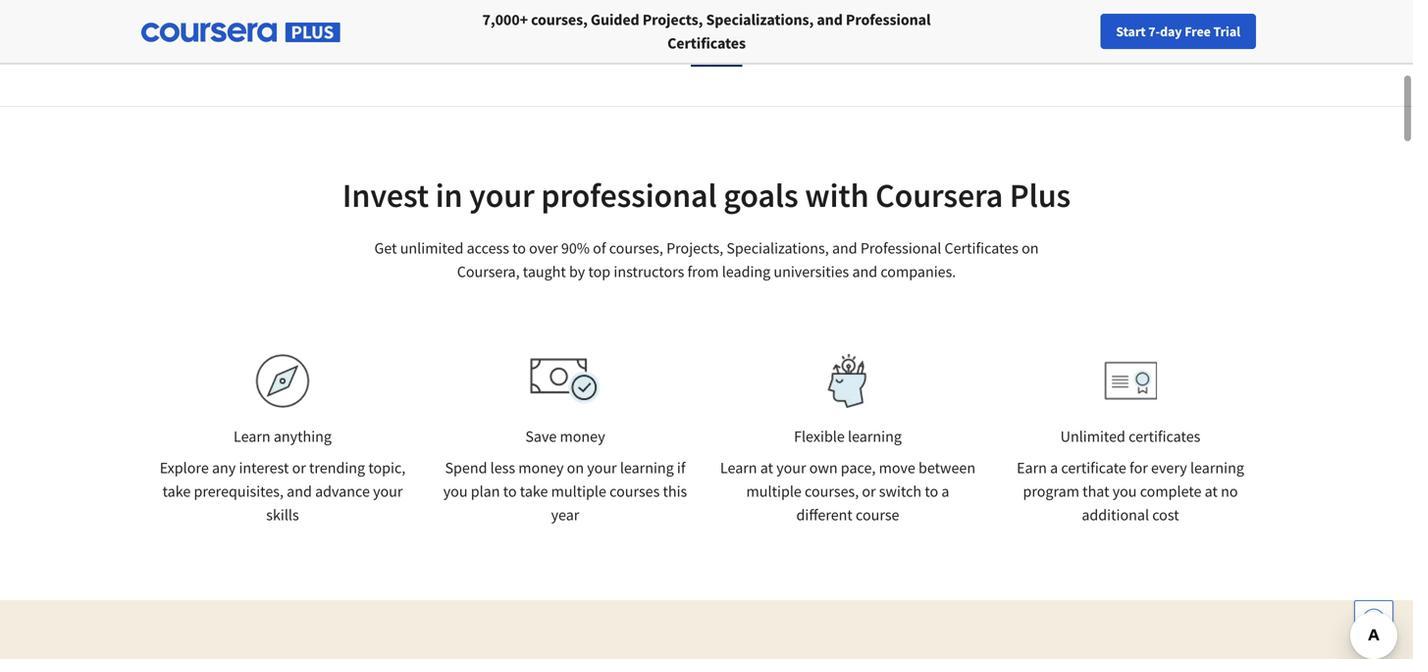 Task type: vqa. For each thing, say whether or not it's contained in the screenshot.
the topmost money
yes



Task type: locate. For each thing, give the bounding box(es) containing it.
1 you from the left
[[443, 482, 468, 502]]

learning up courses
[[620, 458, 674, 478]]

take right plan
[[520, 482, 548, 502]]

earn a certificate for every learning program that you complete at no additional cost
[[1017, 458, 1244, 525]]

your inside find your new career link
[[1022, 23, 1048, 40]]

0 horizontal spatial courses,
[[531, 10, 588, 29]]

unlimited
[[400, 239, 464, 258]]

learning
[[848, 427, 902, 447], [620, 458, 674, 478], [1191, 458, 1244, 478]]

learn for learn at your own pace, move between multiple courses, or switch to a different course
[[720, 458, 757, 478]]

1 vertical spatial on
[[567, 458, 584, 478]]

projects,
[[643, 10, 703, 29], [667, 239, 724, 258]]

projects, up from on the top of page
[[667, 239, 724, 258]]

1 vertical spatial certificates
[[945, 239, 1019, 258]]

money
[[560, 427, 605, 447], [519, 458, 564, 478]]

multiple up different
[[747, 482, 802, 502]]

0 vertical spatial projects,
[[643, 10, 703, 29]]

learning inside earn a certificate for every learning program that you complete at no additional cost
[[1191, 458, 1244, 478]]

google image
[[522, 22, 628, 58]]

1 horizontal spatial a
[[1050, 458, 1058, 478]]

coursera plus image
[[141, 23, 341, 42]]

you down spend
[[443, 482, 468, 502]]

take
[[163, 482, 191, 502], [520, 482, 548, 502]]

1 horizontal spatial courses,
[[609, 239, 663, 258]]

certificates
[[668, 33, 746, 53], [945, 239, 1019, 258]]

in
[[436, 174, 463, 216]]

0 vertical spatial money
[[560, 427, 605, 447]]

0 horizontal spatial take
[[163, 482, 191, 502]]

save
[[525, 427, 557, 447]]

a inside learn at your own pace, move between multiple courses, or switch to a different course
[[942, 482, 950, 502]]

1 horizontal spatial or
[[862, 482, 876, 502]]

or down anything at the bottom
[[292, 458, 306, 478]]

leading
[[722, 262, 771, 282]]

0 vertical spatial on
[[1022, 239, 1039, 258]]

a down between
[[942, 482, 950, 502]]

learn
[[234, 427, 271, 447], [720, 458, 757, 478]]

to down between
[[925, 482, 939, 502]]

johns hopkins university image
[[1076, 22, 1262, 58]]

to
[[512, 239, 526, 258], [503, 482, 517, 502], [925, 482, 939, 502]]

and inside the 7,000+ courses, guided projects, specializations, and professional certificates
[[817, 10, 843, 29]]

1 vertical spatial specializations,
[[727, 239, 829, 258]]

1 vertical spatial projects,
[[667, 239, 724, 258]]

start
[[1116, 23, 1146, 40]]

0 vertical spatial or
[[292, 458, 306, 478]]

cost
[[1153, 505, 1179, 525]]

take inside spend less money on your learning if you plan to take multiple courses this year
[[520, 482, 548, 502]]

and inside explore any interest or trending topic, take prerequisites, and advance your skills
[[287, 482, 312, 502]]

companies.
[[881, 262, 956, 282]]

professional
[[846, 10, 931, 29], [861, 239, 942, 258]]

2 you from the left
[[1113, 482, 1137, 502]]

1 take from the left
[[163, 482, 191, 502]]

courses, inside learn at your own pace, move between multiple courses, or switch to a different course
[[805, 482, 859, 502]]

on down "plus"
[[1022, 239, 1039, 258]]

free
[[1185, 23, 1211, 40]]

of
[[593, 239, 606, 258]]

anything
[[274, 427, 332, 447]]

learning up pace,
[[848, 427, 902, 447]]

money down save
[[519, 458, 564, 478]]

1 vertical spatial a
[[942, 482, 950, 502]]

certificates
[[1129, 427, 1201, 447]]

learn right if
[[720, 458, 757, 478]]

0 horizontal spatial you
[[443, 482, 468, 502]]

access
[[467, 239, 509, 258]]

0 horizontal spatial learn
[[234, 427, 271, 447]]

unlimited certificates
[[1061, 427, 1201, 447]]

learn inside learn at your own pace, move between multiple courses, or switch to a different course
[[720, 458, 757, 478]]

invest
[[342, 174, 429, 216]]

your
[[1022, 23, 1048, 40], [469, 174, 535, 216], [587, 458, 617, 478], [777, 458, 806, 478], [373, 482, 403, 502]]

on inside spend less money on your learning if you plan to take multiple courses this year
[[567, 458, 584, 478]]

you
[[443, 482, 468, 502], [1113, 482, 1137, 502]]

courses
[[610, 482, 660, 502]]

you inside spend less money on your learning if you plan to take multiple courses this year
[[443, 482, 468, 502]]

learn anything image
[[256, 354, 310, 408]]

your inside spend less money on your learning if you plan to take multiple courses this year
[[587, 458, 617, 478]]

7,000+
[[482, 10, 528, 29]]

you inside earn a certificate for every learning program that you complete at no additional cost
[[1113, 482, 1137, 502]]

learning up the no on the bottom of the page
[[1191, 458, 1244, 478]]

taught
[[523, 262, 566, 282]]

certificates inside the get unlimited access to over 90% of courses, projects, specializations, and professional certificates on coursera, taught by top instructors from leading universities and companies.
[[945, 239, 1019, 258]]

you up 'additional'
[[1113, 482, 1137, 502]]

every
[[1151, 458, 1187, 478]]

advance
[[315, 482, 370, 502]]

1 horizontal spatial at
[[1205, 482, 1218, 502]]

0 vertical spatial courses,
[[531, 10, 588, 29]]

1 horizontal spatial take
[[520, 482, 548, 502]]

between
[[919, 458, 976, 478]]

2 multiple from the left
[[747, 482, 802, 502]]

your right find
[[1022, 23, 1048, 40]]

to inside learn at your own pace, move between multiple courses, or switch to a different course
[[925, 482, 939, 502]]

learn for learn anything
[[234, 427, 271, 447]]

a right earn
[[1050, 458, 1058, 478]]

trial
[[1214, 23, 1241, 40]]

skills
[[266, 505, 299, 525]]

learn up interest
[[234, 427, 271, 447]]

specializations,
[[706, 10, 814, 29], [727, 239, 829, 258]]

courses, right 7,000+
[[531, 10, 588, 29]]

0 horizontal spatial multiple
[[551, 482, 607, 502]]

course
[[856, 505, 900, 525]]

1 horizontal spatial on
[[1022, 239, 1039, 258]]

courses, inside the get unlimited access to over 90% of courses, projects, specializations, and professional certificates on coursera, taught by top instructors from leading universities and companies.
[[609, 239, 663, 258]]

0 vertical spatial specializations,
[[706, 10, 814, 29]]

specializations, inside the 7,000+ courses, guided projects, specializations, and professional certificates
[[706, 10, 814, 29]]

coursera image
[[24, 16, 148, 47]]

2 horizontal spatial courses,
[[805, 482, 859, 502]]

professional
[[541, 174, 717, 216]]

universities
[[774, 262, 849, 282]]

take down explore at the left bottom of page
[[163, 482, 191, 502]]

start 7-day free trial button
[[1101, 14, 1256, 49]]

to left over
[[512, 239, 526, 258]]

on
[[1022, 239, 1039, 258], [567, 458, 584, 478]]

projects, inside the 7,000+ courses, guided projects, specializations, and professional certificates
[[643, 10, 703, 29]]

0 vertical spatial certificates
[[668, 33, 746, 53]]

1 multiple from the left
[[551, 482, 607, 502]]

courses,
[[531, 10, 588, 29], [609, 239, 663, 258], [805, 482, 859, 502]]

courses, up instructors
[[609, 239, 663, 258]]

1 vertical spatial courses,
[[609, 239, 663, 258]]

day
[[1160, 23, 1182, 40]]

0 horizontal spatial a
[[942, 482, 950, 502]]

your left own
[[777, 458, 806, 478]]

multiple
[[551, 482, 607, 502], [747, 482, 802, 502]]

start 7-day free trial
[[1116, 23, 1241, 40]]

1 horizontal spatial learn
[[720, 458, 757, 478]]

1 vertical spatial money
[[519, 458, 564, 478]]

or up course
[[862, 482, 876, 502]]

learn anything
[[234, 427, 332, 447]]

projects, right the "guided"
[[643, 10, 703, 29]]

courses, up different
[[805, 482, 859, 502]]

1 horizontal spatial certificates
[[945, 239, 1019, 258]]

multiple up year
[[551, 482, 607, 502]]

0 vertical spatial a
[[1050, 458, 1058, 478]]

0 horizontal spatial at
[[760, 458, 773, 478]]

1 horizontal spatial you
[[1113, 482, 1137, 502]]

90%
[[561, 239, 590, 258]]

1 vertical spatial or
[[862, 482, 876, 502]]

learning inside spend less money on your learning if you plan to take multiple courses this year
[[620, 458, 674, 478]]

1 horizontal spatial multiple
[[747, 482, 802, 502]]

2 take from the left
[[520, 482, 548, 502]]

on down the save money
[[567, 458, 584, 478]]

7,000+ courses, guided projects, specializations, and professional certificates
[[482, 10, 931, 53]]

at left the no on the bottom of the page
[[1205, 482, 1218, 502]]

2 vertical spatial courses,
[[805, 482, 859, 502]]

explore
[[160, 458, 209, 478]]

None search field
[[270, 12, 604, 52]]

2 horizontal spatial learning
[[1191, 458, 1244, 478]]

1 vertical spatial professional
[[861, 239, 942, 258]]

goals
[[724, 174, 799, 216]]

to right plan
[[503, 482, 517, 502]]

money right save
[[560, 427, 605, 447]]

a
[[1050, 458, 1058, 478], [942, 482, 950, 502]]

or inside learn at your own pace, move between multiple courses, or switch to a different course
[[862, 482, 876, 502]]

1 vertical spatial at
[[1205, 482, 1218, 502]]

university of michigan image
[[691, 13, 743, 67]]

0 horizontal spatial on
[[567, 458, 584, 478]]

pace,
[[841, 458, 876, 478]]

0 horizontal spatial certificates
[[668, 33, 746, 53]]

or
[[292, 458, 306, 478], [862, 482, 876, 502]]

program
[[1023, 482, 1080, 502]]

your up courses
[[587, 458, 617, 478]]

spend less money on your learning if you plan to take multiple courses this year
[[443, 458, 687, 525]]

certificates inside the 7,000+ courses, guided projects, specializations, and professional certificates
[[668, 33, 746, 53]]

your down topic,
[[373, 482, 403, 502]]

0 horizontal spatial or
[[292, 458, 306, 478]]

at left own
[[760, 458, 773, 478]]

at inside earn a certificate for every learning program that you complete at no additional cost
[[1205, 482, 1218, 502]]

learning for spend less money on your learning if you plan to take multiple courses this year
[[620, 458, 674, 478]]

0 horizontal spatial learning
[[620, 458, 674, 478]]

no
[[1221, 482, 1238, 502]]

and
[[817, 10, 843, 29], [832, 239, 858, 258], [852, 262, 878, 282], [287, 482, 312, 502]]

at
[[760, 458, 773, 478], [1205, 482, 1218, 502]]

0 vertical spatial professional
[[846, 10, 931, 29]]

a inside earn a certificate for every learning program that you complete at no additional cost
[[1050, 458, 1058, 478]]

0 vertical spatial at
[[760, 458, 773, 478]]

new
[[1051, 23, 1077, 40]]

1 vertical spatial learn
[[720, 458, 757, 478]]

0 vertical spatial learn
[[234, 427, 271, 447]]

money inside spend less money on your learning if you plan to take multiple courses this year
[[519, 458, 564, 478]]



Task type: describe. For each thing, give the bounding box(es) containing it.
instructors
[[614, 262, 684, 282]]

over
[[529, 239, 558, 258]]

7-
[[1149, 23, 1160, 40]]

get
[[374, 239, 397, 258]]

courses, inside the 7,000+ courses, guided projects, specializations, and professional certificates
[[531, 10, 588, 29]]

professional inside the 7,000+ courses, guided projects, specializations, and professional certificates
[[846, 10, 931, 29]]

complete
[[1140, 482, 1202, 502]]

coursera,
[[457, 262, 520, 282]]

by
[[569, 262, 585, 282]]

save money
[[525, 427, 605, 447]]

plus
[[1010, 174, 1071, 216]]

multiple inside learn at your own pace, move between multiple courses, or switch to a different course
[[747, 482, 802, 502]]

flexible learning image
[[814, 354, 882, 408]]

less
[[490, 458, 515, 478]]

plan
[[471, 482, 500, 502]]

sas image
[[806, 24, 881, 55]]

switch
[[879, 482, 922, 502]]

career
[[1079, 23, 1117, 40]]

trending
[[309, 458, 365, 478]]

spend
[[445, 458, 487, 478]]

guided
[[591, 10, 640, 29]]

any
[[212, 458, 236, 478]]

find your new career link
[[984, 20, 1127, 44]]

get unlimited access to over 90% of courses, projects, specializations, and professional certificates on coursera, taught by top instructors from leading universities and companies.
[[374, 239, 1039, 282]]

interest
[[239, 458, 289, 478]]

take inside explore any interest or trending topic, take prerequisites, and advance your skills
[[163, 482, 191, 502]]

flexible
[[794, 427, 845, 447]]

to inside spend less money on your learning if you plan to take multiple courses this year
[[503, 482, 517, 502]]

multiple inside spend less money on your learning if you plan to take multiple courses this year
[[551, 482, 607, 502]]

prerequisites,
[[194, 482, 284, 502]]

shopping cart: 1 item image
[[1137, 15, 1174, 46]]

learn at your own pace, move between multiple courses, or switch to a different course
[[720, 458, 976, 525]]

for
[[1130, 458, 1148, 478]]

unlimited
[[1061, 427, 1126, 447]]

different
[[797, 505, 853, 525]]

show notifications image
[[1205, 25, 1228, 48]]

find
[[994, 23, 1019, 40]]

flexible learning
[[794, 427, 902, 447]]

at inside learn at your own pace, move between multiple courses, or switch to a different course
[[760, 458, 773, 478]]

coursera
[[876, 174, 1003, 216]]

save money image
[[530, 358, 601, 404]]

move
[[879, 458, 916, 478]]

if
[[677, 458, 686, 478]]

your right in
[[469, 174, 535, 216]]

earn
[[1017, 458, 1047, 478]]

to inside the get unlimited access to over 90% of courses, projects, specializations, and professional certificates on coursera, taught by top instructors from leading universities and companies.
[[512, 239, 526, 258]]

university of illinois at urbana-champaign image
[[151, 24, 305, 55]]

invest in your professional goals with coursera plus
[[342, 174, 1071, 216]]

from
[[688, 262, 719, 282]]

with
[[805, 174, 869, 216]]

explore any interest or trending topic, take prerequisites, and advance your skills
[[160, 458, 406, 525]]

your inside learn at your own pace, move between multiple courses, or switch to a different course
[[777, 458, 806, 478]]

top
[[588, 262, 611, 282]]

topic,
[[368, 458, 406, 478]]

this
[[663, 482, 687, 502]]

1 horizontal spatial learning
[[848, 427, 902, 447]]

certificate
[[1061, 458, 1127, 478]]

or inside explore any interest or trending topic, take prerequisites, and advance your skills
[[292, 458, 306, 478]]

that
[[1083, 482, 1110, 502]]

own
[[810, 458, 838, 478]]

your inside explore any interest or trending topic, take prerequisites, and advance your skills
[[373, 482, 403, 502]]

find your new career
[[994, 23, 1117, 40]]

on inside the get unlimited access to over 90% of courses, projects, specializations, and professional certificates on coursera, taught by top instructors from leading universities and companies.
[[1022, 239, 1039, 258]]

professional inside the get unlimited access to over 90% of courses, projects, specializations, and professional certificates on coursera, taught by top instructors from leading universities and companies.
[[861, 239, 942, 258]]

projects, inside the get unlimited access to over 90% of courses, projects, specializations, and professional certificates on coursera, taught by top instructors from leading universities and companies.
[[667, 239, 724, 258]]

additional
[[1082, 505, 1149, 525]]

learning for earn a certificate for every learning program that you complete at no additional cost
[[1191, 458, 1244, 478]]

unlimited certificates image
[[1104, 362, 1157, 401]]

specializations, inside the get unlimited access to over 90% of courses, projects, specializations, and professional certificates on coursera, taught by top instructors from leading universities and companies.
[[727, 239, 829, 258]]

help center image
[[1362, 609, 1386, 632]]

year
[[551, 505, 579, 525]]



